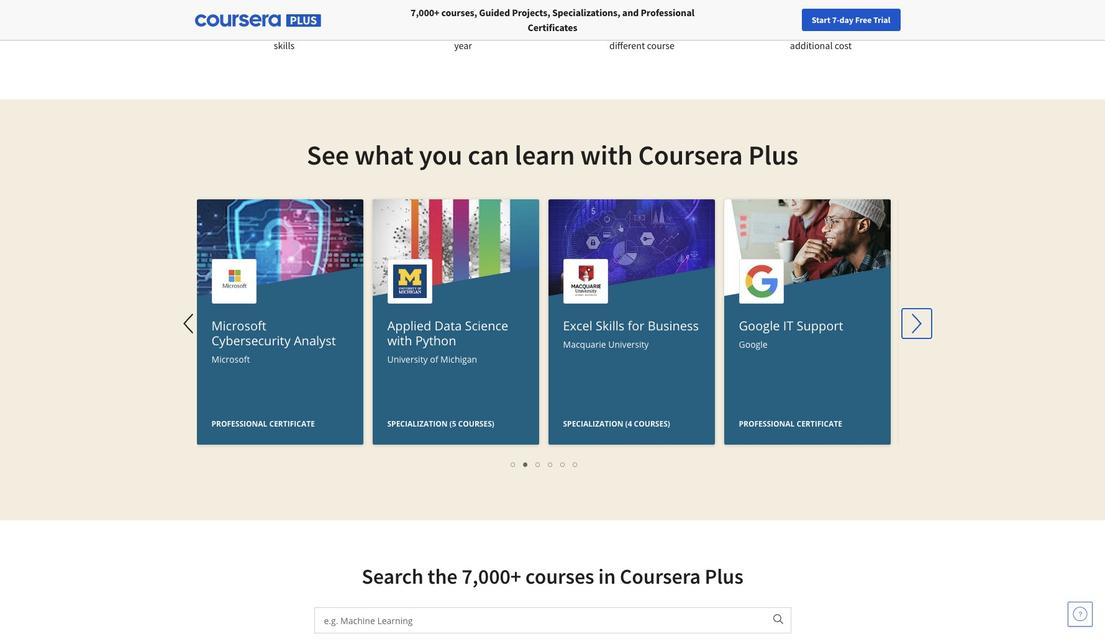 Task type: vqa. For each thing, say whether or not it's contained in the screenshot.


Task type: describe. For each thing, give the bounding box(es) containing it.
multiple inside spend less money on your learning if you plan to take multiple courses this year
[[454, 24, 489, 37]]

different
[[610, 39, 645, 52]]

interest
[[257, 9, 288, 22]]

data
[[435, 318, 462, 334]]

0 vertical spatial coursera
[[638, 138, 743, 172]]

excel
[[563, 318, 593, 334]]

find
[[841, 14, 857, 25]]

certificate for support
[[797, 419, 843, 429]]

career
[[895, 14, 919, 25]]

plan
[[403, 24, 422, 37]]

your inside spend less money on your learning if you plan to take multiple courses this year
[[477, 9, 496, 22]]

specializations,
[[552, 6, 621, 19]]

topic,
[[339, 9, 362, 22]]

courses) for macquarie
[[634, 419, 670, 429]]

explore
[[206, 9, 238, 22]]

year
[[454, 39, 472, 52]]

2 button
[[520, 457, 532, 472]]

google it support google
[[739, 318, 844, 351]]

earn a certificate for every learning program that you complete at no additional cost
[[749, 9, 893, 52]]

or inside learn at your own pace, move between multiple courses, or switch to a different course
[[651, 24, 660, 37]]

1
[[511, 459, 516, 470]]

0 horizontal spatial plus
[[705, 564, 744, 590]]

5 button
[[557, 457, 570, 472]]

1 horizontal spatial plus
[[749, 138, 799, 172]]

certificate
[[777, 9, 819, 22]]

you inside earn a certificate for every learning program that you complete at no additional cost
[[810, 24, 825, 37]]

search
[[362, 564, 424, 590]]

take inside spend less money on your learning if you plan to take multiple courses this year
[[435, 24, 452, 37]]

3
[[536, 459, 541, 470]]

certificates
[[528, 21, 578, 34]]

for inside earn a certificate for every learning program that you complete at no additional cost
[[821, 9, 832, 22]]

can
[[468, 138, 510, 172]]

day
[[840, 14, 854, 25]]

3 button
[[532, 457, 545, 472]]

cost
[[835, 39, 852, 52]]

less
[[416, 9, 432, 22]]

no
[[878, 24, 889, 37]]

free
[[856, 14, 872, 25]]

4
[[548, 459, 553, 470]]

excel skills for business. macquarie university. specialization (4 courses) element
[[548, 199, 715, 542]]

list containing 1
[[203, 457, 887, 472]]

professional certificate for it
[[739, 419, 843, 429]]

(4
[[626, 419, 632, 429]]

excel skills for business macquarie university
[[563, 318, 699, 351]]

see
[[307, 138, 349, 172]]

new
[[877, 14, 893, 25]]

university for business
[[609, 339, 649, 351]]

any
[[240, 9, 255, 22]]

applied
[[387, 318, 431, 334]]

trending
[[301, 9, 337, 22]]

microsoft cybersecurity analyst. microsoft. professional certificate element
[[197, 199, 363, 542]]

course
[[647, 39, 675, 52]]

start 7-day free trial
[[812, 14, 891, 25]]

2
[[524, 459, 529, 470]]

own
[[618, 9, 636, 22]]

cybersecurity
[[212, 332, 291, 349]]

this
[[525, 24, 541, 37]]

spend
[[387, 9, 414, 22]]

program
[[753, 24, 789, 37]]

macquarie
[[563, 339, 606, 351]]

see what you can learn with coursera plus
[[307, 138, 799, 172]]

start
[[812, 14, 831, 25]]

in
[[599, 564, 616, 590]]

1 button
[[507, 457, 520, 472]]

if
[[534, 9, 539, 22]]

professional for microsoft cybersecurity analyst
[[212, 419, 267, 429]]

additional
[[790, 39, 833, 52]]

certificate for analyst
[[269, 419, 315, 429]]

start 7-day free trial button
[[802, 9, 901, 31]]

python
[[416, 332, 456, 349]]

analyst
[[294, 332, 336, 349]]

professional for google it support
[[739, 419, 795, 429]]

specialization (4 courses)
[[563, 419, 670, 429]]

1 vertical spatial 7,000+
[[462, 564, 522, 590]]

it
[[783, 318, 794, 334]]

1 google from the top
[[739, 318, 780, 334]]

search the 7,000+ courses in coursera plus
[[362, 564, 744, 590]]

michigan
[[441, 354, 477, 365]]

find your new career link
[[834, 12, 925, 28]]

learning for every
[[859, 9, 893, 22]]

specialization for python
[[387, 419, 448, 429]]

skills
[[596, 318, 625, 334]]



Task type: locate. For each thing, give the bounding box(es) containing it.
and up skills
[[287, 24, 303, 37]]

0 vertical spatial google
[[739, 318, 780, 334]]

courses down the guided
[[491, 24, 523, 37]]

0 horizontal spatial courses
[[491, 24, 523, 37]]

next slide image
[[902, 309, 932, 339]]

0 horizontal spatial university
[[387, 354, 428, 365]]

university inside excel skills for business macquarie university
[[609, 339, 649, 351]]

at right learn
[[587, 9, 595, 22]]

1 horizontal spatial you
[[419, 138, 463, 172]]

0 horizontal spatial specialization
[[387, 419, 448, 429]]

for left 7- at the top right
[[821, 9, 832, 22]]

2 horizontal spatial professional
[[739, 419, 795, 429]]

courses)
[[458, 419, 495, 429], [634, 419, 670, 429]]

1 horizontal spatial for
[[821, 9, 832, 22]]

coursera
[[638, 138, 743, 172], [620, 564, 701, 590]]

1 horizontal spatial with
[[581, 138, 633, 172]]

0 vertical spatial and
[[623, 6, 639, 19]]

0 horizontal spatial or
[[290, 9, 299, 22]]

courses left in
[[526, 564, 595, 590]]

0 horizontal spatial 7,000+
[[411, 6, 440, 19]]

you up additional
[[810, 24, 825, 37]]

projects,
[[512, 6, 551, 19]]

2 professional certificate from the left
[[739, 419, 843, 429]]

0 horizontal spatial courses)
[[458, 419, 495, 429]]

Search the 7,000+ courses in Coursera Plus text field
[[315, 608, 765, 633]]

and inside 7,000+ courses, guided projects, specializations, and professional certificates
[[623, 6, 639, 19]]

courses inside spend less money on your learning if you plan to take multiple courses this year
[[491, 24, 523, 37]]

2 microsoft from the top
[[212, 354, 250, 365]]

7,000+ up plan
[[411, 6, 440, 19]]

or up course
[[651, 24, 660, 37]]

0 horizontal spatial professional certificate
[[212, 419, 315, 429]]

university inside the applied data science with python university of michigan
[[387, 354, 428, 365]]

specialization inside 'excel skills for business. macquarie university. specialization (4 courses)' element
[[563, 419, 624, 429]]

2 to from the left
[[691, 24, 700, 37]]

courses, inside 7,000+ courses, guided projects, specializations, and professional certificates
[[442, 6, 477, 19]]

or right the interest
[[290, 9, 299, 22]]

coursera plus image
[[195, 14, 321, 27]]

0 horizontal spatial to
[[424, 24, 433, 37]]

to right plan
[[424, 24, 433, 37]]

multiple down specializations,
[[578, 24, 613, 37]]

pace,
[[638, 9, 660, 22]]

0 horizontal spatial courses,
[[442, 6, 477, 19]]

with right learn at the top of the page
[[581, 138, 633, 172]]

business
[[648, 318, 699, 334]]

to inside learn at your own pace, move between multiple courses, or switch to a different course
[[691, 24, 700, 37]]

you down spend at the top left of the page
[[386, 24, 401, 37]]

1 vertical spatial at
[[868, 24, 877, 37]]

1 horizontal spatial at
[[868, 24, 877, 37]]

courses, up year
[[442, 6, 477, 19]]

1 vertical spatial for
[[628, 318, 645, 334]]

multiple
[[454, 24, 489, 37], [578, 24, 613, 37]]

the
[[428, 564, 458, 590]]

microsoft down cybersecurity
[[212, 354, 250, 365]]

1 vertical spatial plus
[[705, 564, 744, 590]]

professional certificate inside the google it support. google. professional certificate element
[[739, 419, 843, 429]]

take inside explore any interest or trending topic, take prerequisites, and advance your skills
[[208, 24, 226, 37]]

0 horizontal spatial multiple
[[454, 24, 489, 37]]

courses) right (4
[[634, 419, 670, 429]]

0 vertical spatial a
[[770, 9, 775, 22]]

1 horizontal spatial professional
[[641, 6, 695, 19]]

at left "no"
[[868, 24, 877, 37]]

learning
[[498, 9, 532, 22], [859, 9, 893, 22]]

1 horizontal spatial specialization
[[563, 419, 624, 429]]

1 horizontal spatial to
[[691, 24, 700, 37]]

a inside learn at your own pace, move between multiple courses, or switch to a different course
[[702, 24, 707, 37]]

on
[[464, 9, 475, 22]]

1 vertical spatial google
[[739, 339, 768, 351]]

2 horizontal spatial you
[[810, 24, 825, 37]]

0 vertical spatial or
[[290, 9, 299, 22]]

take
[[208, 24, 226, 37], [435, 24, 452, 37]]

0 vertical spatial university
[[609, 339, 649, 351]]

learn at your own pace, move between multiple courses, or switch to a different course
[[561, 9, 723, 52]]

you left can
[[419, 138, 463, 172]]

0 vertical spatial for
[[821, 9, 832, 22]]

0 vertical spatial 7,000+
[[411, 6, 440, 19]]

specialization (5 courses)
[[387, 419, 495, 429]]

every
[[834, 9, 857, 22]]

applied data science with python. university of michigan. specialization (5 courses) element
[[373, 199, 539, 542]]

guided
[[479, 6, 510, 19]]

courses, inside learn at your own pace, move between multiple courses, or switch to a different course
[[615, 24, 649, 37]]

1 horizontal spatial multiple
[[578, 24, 613, 37]]

6 button
[[570, 457, 582, 472]]

1 vertical spatial a
[[702, 24, 707, 37]]

university for with
[[387, 354, 428, 365]]

a down between
[[702, 24, 707, 37]]

0 vertical spatial courses,
[[442, 6, 477, 19]]

complete
[[827, 24, 866, 37]]

or inside explore any interest or trending topic, take prerequisites, and advance your skills
[[290, 9, 299, 22]]

1 horizontal spatial courses)
[[634, 419, 670, 429]]

0 vertical spatial at
[[587, 9, 595, 22]]

specialization inside applied data science with python. university of michigan. specialization (5 courses) element
[[387, 419, 448, 429]]

previous slide image
[[174, 309, 204, 339]]

microsoft right the previous slide image
[[212, 318, 267, 334]]

for inside excel skills for business macquarie university
[[628, 318, 645, 334]]

courses
[[491, 24, 523, 37], [526, 564, 595, 590]]

0 vertical spatial courses
[[491, 24, 523, 37]]

your
[[477, 9, 496, 22], [597, 9, 616, 22], [858, 14, 875, 25], [342, 24, 360, 37]]

for right skills
[[628, 318, 645, 334]]

6
[[573, 459, 578, 470]]

4 button
[[545, 457, 557, 472]]

7,000+ right the
[[462, 564, 522, 590]]

1 multiple from the left
[[454, 24, 489, 37]]

microsoft
[[212, 318, 267, 334], [212, 354, 250, 365]]

and up different
[[623, 6, 639, 19]]

certificate
[[269, 419, 315, 429], [797, 419, 843, 429]]

2 learning from the left
[[859, 9, 893, 22]]

move
[[662, 9, 685, 22]]

1 horizontal spatial 7,000+
[[462, 564, 522, 590]]

professional certificate
[[212, 419, 315, 429], [739, 419, 843, 429]]

0 vertical spatial with
[[581, 138, 633, 172]]

to
[[424, 24, 433, 37], [691, 24, 700, 37]]

certificate inside "element"
[[269, 419, 315, 429]]

help center image
[[1073, 607, 1088, 622]]

to down between
[[691, 24, 700, 37]]

specialization left (4
[[563, 419, 624, 429]]

microsoft cybersecurity analyst microsoft
[[212, 318, 336, 365]]

2 take from the left
[[435, 24, 452, 37]]

you inside spend less money on your learning if you plan to take multiple courses this year
[[386, 24, 401, 37]]

1 vertical spatial and
[[287, 24, 303, 37]]

with
[[581, 138, 633, 172], [387, 332, 412, 349]]

1 courses) from the left
[[458, 419, 495, 429]]

applied data science with python university of michigan
[[387, 318, 509, 365]]

google
[[739, 318, 780, 334], [739, 339, 768, 351]]

2 multiple from the left
[[578, 24, 613, 37]]

1 horizontal spatial courses,
[[615, 24, 649, 37]]

skills
[[274, 39, 295, 52]]

2 specialization from the left
[[563, 419, 624, 429]]

money
[[434, 9, 462, 22]]

explore any interest or trending topic, take prerequisites, and advance your skills
[[206, 9, 362, 52]]

with inside the applied data science with python university of michigan
[[387, 332, 412, 349]]

professional certificate for cybersecurity
[[212, 419, 315, 429]]

1 vertical spatial coursera
[[620, 564, 701, 590]]

1 vertical spatial with
[[387, 332, 412, 349]]

courses, up different
[[615, 24, 649, 37]]

multiple down on
[[454, 24, 489, 37]]

0 horizontal spatial for
[[628, 318, 645, 334]]

courses,
[[442, 6, 477, 19], [615, 24, 649, 37]]

1 vertical spatial university
[[387, 354, 428, 365]]

5
[[561, 459, 566, 470]]

1 vertical spatial microsoft
[[212, 354, 250, 365]]

0 vertical spatial microsoft
[[212, 318, 267, 334]]

specialization for macquarie
[[563, 419, 624, 429]]

of
[[430, 354, 438, 365]]

1 horizontal spatial or
[[651, 24, 660, 37]]

take down money
[[435, 24, 452, 37]]

earn
[[749, 9, 768, 22]]

learning for your
[[498, 9, 532, 22]]

1 take from the left
[[208, 24, 226, 37]]

1 horizontal spatial learning
[[859, 9, 893, 22]]

0 horizontal spatial certificate
[[269, 419, 315, 429]]

0 horizontal spatial with
[[387, 332, 412, 349]]

0 horizontal spatial take
[[208, 24, 226, 37]]

0 horizontal spatial and
[[287, 24, 303, 37]]

1 vertical spatial courses
[[526, 564, 595, 590]]

prerequisites,
[[228, 24, 285, 37]]

trial
[[874, 14, 891, 25]]

1 microsoft from the top
[[212, 318, 267, 334]]

support
[[797, 318, 844, 334]]

list
[[203, 457, 887, 472]]

0 horizontal spatial at
[[587, 9, 595, 22]]

(5
[[450, 419, 456, 429]]

spend less money on your learning if you plan to take multiple courses this year
[[386, 9, 541, 52]]

learn
[[515, 138, 575, 172]]

2 courses) from the left
[[634, 419, 670, 429]]

1 horizontal spatial take
[[435, 24, 452, 37]]

and inside explore any interest or trending topic, take prerequisites, and advance your skills
[[287, 24, 303, 37]]

find your new career
[[841, 14, 919, 25]]

1 professional certificate from the left
[[212, 419, 315, 429]]

1 to from the left
[[424, 24, 433, 37]]

1 vertical spatial or
[[651, 24, 660, 37]]

with left python
[[387, 332, 412, 349]]

switch
[[662, 24, 689, 37]]

at
[[587, 9, 595, 22], [868, 24, 877, 37]]

1 horizontal spatial university
[[609, 339, 649, 351]]

at inside earn a certificate for every learning program that you complete at no additional cost
[[868, 24, 877, 37]]

that
[[791, 24, 808, 37]]

None search field
[[171, 8, 469, 33]]

advance
[[305, 24, 340, 37]]

7,000+
[[411, 6, 440, 19], [462, 564, 522, 590]]

take down explore
[[208, 24, 226, 37]]

1 horizontal spatial a
[[770, 9, 775, 22]]

science
[[465, 318, 509, 334]]

a right earn
[[770, 9, 775, 22]]

courses) for python
[[458, 419, 495, 429]]

your inside learn at your own pace, move between multiple courses, or switch to a different course
[[597, 9, 616, 22]]

professional certificate inside microsoft cybersecurity analyst. microsoft. professional certificate "element"
[[212, 419, 315, 429]]

0 horizontal spatial professional
[[212, 419, 267, 429]]

1 horizontal spatial and
[[623, 6, 639, 19]]

1 vertical spatial courses,
[[615, 24, 649, 37]]

0 horizontal spatial a
[[702, 24, 707, 37]]

professional
[[641, 6, 695, 19], [212, 419, 267, 429], [739, 419, 795, 429]]

1 specialization from the left
[[387, 419, 448, 429]]

between
[[687, 9, 723, 22]]

7-
[[833, 14, 840, 25]]

2 certificate from the left
[[797, 419, 843, 429]]

7,000+ inside 7,000+ courses, guided projects, specializations, and professional certificates
[[411, 6, 440, 19]]

your inside explore any interest or trending topic, take prerequisites, and advance your skills
[[342, 24, 360, 37]]

0 horizontal spatial learning
[[498, 9, 532, 22]]

0 horizontal spatial you
[[386, 24, 401, 37]]

professional inside "element"
[[212, 419, 267, 429]]

university down skills
[[609, 339, 649, 351]]

a inside earn a certificate for every learning program that you complete at no additional cost
[[770, 9, 775, 22]]

a
[[770, 9, 775, 22], [702, 24, 707, 37]]

specialization left (5
[[387, 419, 448, 429]]

for
[[821, 9, 832, 22], [628, 318, 645, 334]]

1 horizontal spatial professional certificate
[[739, 419, 843, 429]]

google it support. google. professional certificate element
[[724, 199, 891, 542]]

multiple inside learn at your own pace, move between multiple courses, or switch to a different course
[[578, 24, 613, 37]]

to inside spend less money on your learning if you plan to take multiple courses this year
[[424, 24, 433, 37]]

you
[[386, 24, 401, 37], [810, 24, 825, 37], [419, 138, 463, 172]]

university
[[609, 339, 649, 351], [387, 354, 428, 365]]

1 learning from the left
[[498, 9, 532, 22]]

2 google from the top
[[739, 339, 768, 351]]

1 horizontal spatial certificate
[[797, 419, 843, 429]]

learning inside earn a certificate for every learning program that you complete at no additional cost
[[859, 9, 893, 22]]

0 vertical spatial plus
[[749, 138, 799, 172]]

at inside learn at your own pace, move between multiple courses, or switch to a different course
[[587, 9, 595, 22]]

courses) right (5
[[458, 419, 495, 429]]

professional inside 7,000+ courses, guided projects, specializations, and professional certificates
[[641, 6, 695, 19]]

learning inside spend less money on your learning if you plan to take multiple courses this year
[[498, 9, 532, 22]]

1 certificate from the left
[[269, 419, 315, 429]]

learn
[[561, 9, 585, 22]]

7,000+ courses, guided projects, specializations, and professional certificates
[[411, 6, 695, 34]]

1 horizontal spatial courses
[[526, 564, 595, 590]]

what
[[355, 138, 414, 172]]

university left the of
[[387, 354, 428, 365]]



